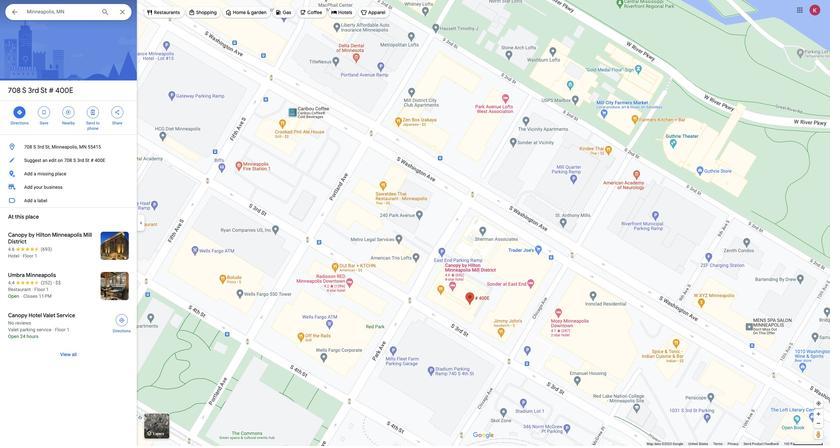 Task type: locate. For each thing, give the bounding box(es) containing it.
umbra
[[8, 272, 25, 279]]

privacy
[[728, 442, 739, 446]]

708 s 3rd st, minneapolis, mn 55415 button
[[0, 140, 137, 154]]

s left "st,"
[[33, 144, 36, 150]]

· down 4.6 stars 693 reviews image
[[20, 253, 22, 259]]

1 horizontal spatial 708
[[24, 144, 32, 150]]

400e up 
[[55, 86, 73, 95]]

1 canopy from the top
[[8, 232, 27, 239]]

1 horizontal spatial #
[[91, 158, 94, 163]]

· inside restaurant · floor 1 open ⋅ closes 11 pm
[[32, 287, 33, 292]]

minneapolis
[[52, 232, 82, 239], [26, 272, 56, 279]]

s right on
[[73, 158, 76, 163]]

2 a from the top
[[34, 198, 36, 203]]

directions inside button
[[113, 329, 131, 334]]

0 horizontal spatial hotel
[[8, 253, 19, 259]]

floor down the service
[[55, 327, 66, 333]]

0 vertical spatial floor
[[23, 253, 33, 259]]

united
[[689, 442, 698, 446]]

canopy left by
[[8, 232, 27, 239]]

2 horizontal spatial 708
[[64, 158, 72, 163]]

0 horizontal spatial valet
[[8, 327, 19, 333]]

0 horizontal spatial s
[[22, 86, 26, 95]]

save
[[40, 121, 48, 126]]

· right service
[[53, 327, 54, 333]]

place right this
[[25, 214, 39, 221]]

privacy button
[[728, 442, 739, 446]]

1 horizontal spatial 400e
[[95, 158, 105, 163]]

3rd for st
[[28, 86, 39, 95]]

708 s 3rd st # 400e main content
[[0, 0, 137, 446]]

1
[[35, 253, 37, 259], [46, 287, 49, 292], [67, 327, 69, 333]]

canopy
[[8, 232, 27, 239], [8, 312, 27, 319]]

2 vertical spatial 1
[[67, 327, 69, 333]]

nearby
[[62, 121, 75, 126]]

send left "product"
[[744, 442, 752, 446]]

 search field
[[5, 4, 132, 21]]

floor down 4.6 stars 693 reviews image
[[23, 253, 33, 259]]

1 vertical spatial 3rd
[[37, 144, 44, 150]]

united states button
[[689, 442, 709, 446]]

actions for 708 s 3rd st # 400e region
[[0, 101, 137, 135]]

3rd
[[28, 86, 39, 95], [37, 144, 44, 150], [77, 158, 84, 163]]

708 up 
[[8, 86, 21, 95]]

st down mn
[[85, 158, 90, 163]]

add left the your
[[24, 185, 33, 190]]

1 vertical spatial hotel
[[29, 312, 42, 319]]

states
[[699, 442, 709, 446]]

1 vertical spatial 1
[[46, 287, 49, 292]]

Minneapolis, MN field
[[5, 4, 132, 20]]

1 horizontal spatial floor
[[34, 287, 45, 292]]

0 horizontal spatial 1
[[35, 253, 37, 259]]

1 vertical spatial s
[[33, 144, 36, 150]]

a
[[34, 171, 36, 177], [34, 198, 36, 203]]

1 horizontal spatial 1
[[46, 287, 49, 292]]

send inside "send to phone"
[[86, 121, 95, 126]]

0 vertical spatial directions
[[11, 121, 29, 126]]

1 open from the top
[[8, 294, 19, 299]]

a inside add a label button
[[34, 198, 36, 203]]

open
[[8, 294, 19, 299], [8, 334, 19, 339]]

0 vertical spatial add
[[24, 171, 33, 177]]

1 vertical spatial place
[[25, 214, 39, 221]]

add a missing place button
[[0, 167, 137, 181]]

map
[[647, 442, 654, 446]]

2 vertical spatial s
[[73, 158, 76, 163]]

0 vertical spatial hotel
[[8, 253, 19, 259]]

4.6
[[8, 247, 15, 252]]

0 vertical spatial 1
[[35, 253, 37, 259]]

suggest
[[24, 158, 41, 163]]

1 horizontal spatial place
[[55, 171, 66, 177]]

1 vertical spatial directions
[[113, 329, 131, 334]]

1 horizontal spatial directions
[[113, 329, 131, 334]]

united states
[[689, 442, 709, 446]]

2 vertical spatial floor
[[55, 327, 66, 333]]

0 horizontal spatial st
[[41, 86, 47, 95]]

0 vertical spatial open
[[8, 294, 19, 299]]

0 horizontal spatial directions
[[11, 121, 29, 126]]

1 vertical spatial canopy
[[8, 312, 27, 319]]

2 add from the top
[[24, 185, 33, 190]]

valet down 'no'
[[8, 327, 19, 333]]

0 vertical spatial canopy
[[8, 232, 27, 239]]

floor up 11 pm at the bottom
[[34, 287, 45, 292]]

home & garden
[[233, 9, 267, 15]]

none field inside minneapolis, mn field
[[27, 8, 96, 16]]

1 inside restaurant · floor 1 open ⋅ closes 11 pm
[[46, 287, 49, 292]]

0 horizontal spatial floor
[[23, 253, 33, 259]]

· up closes at the left of the page
[[32, 287, 33, 292]]

1 vertical spatial #
[[91, 158, 94, 163]]

floor inside canopy hotel valet service no reviews valet parking service · floor 1 open 24 hours
[[55, 327, 66, 333]]

floor for minneapolis
[[34, 287, 45, 292]]

1 horizontal spatial send
[[744, 442, 752, 446]]

1 vertical spatial st
[[85, 158, 90, 163]]

0 vertical spatial s
[[22, 86, 26, 95]]

canopy up reviews
[[8, 312, 27, 319]]

1 horizontal spatial st
[[85, 158, 90, 163]]

send to phone
[[86, 121, 100, 131]]

add for add a missing place
[[24, 171, 33, 177]]

2 horizontal spatial s
[[73, 158, 76, 163]]

# up actions for 708 s 3rd st # 400e region
[[49, 86, 54, 95]]

0 horizontal spatial 708
[[8, 86, 21, 95]]

terms
[[714, 442, 723, 446]]

1 vertical spatial open
[[8, 334, 19, 339]]

3 add from the top
[[24, 198, 33, 203]]

send
[[86, 121, 95, 126], [744, 442, 752, 446]]

s
[[22, 86, 26, 95], [33, 144, 36, 150], [73, 158, 76, 163]]

s inside 'button'
[[33, 144, 36, 150]]

1 a from the top
[[34, 171, 36, 177]]

3rd inside 'button'
[[37, 144, 44, 150]]

1 inside canopy hotel valet service no reviews valet parking service · floor 1 open 24 hours
[[67, 327, 69, 333]]

1 vertical spatial add
[[24, 185, 33, 190]]

minneapolis inside canopy by hilton minneapolis mill district
[[52, 232, 82, 239]]

0 vertical spatial 3rd
[[28, 86, 39, 95]]

send up phone at the left of the page
[[86, 121, 95, 126]]

view all
[[60, 352, 77, 358]]

coffee
[[308, 9, 322, 15]]

footer
[[647, 442, 785, 446]]

a left missing
[[34, 171, 36, 177]]

view
[[60, 352, 71, 358]]

s for 708 s 3rd st, minneapolis, mn 55415
[[33, 144, 36, 150]]

a inside add a missing place button
[[34, 171, 36, 177]]

1 down 4.6 stars 693 reviews image
[[35, 253, 37, 259]]

reviews
[[15, 321, 31, 326]]

add your business
[[24, 185, 63, 190]]

0 vertical spatial minneapolis
[[52, 232, 82, 239]]

2 horizontal spatial 1
[[67, 327, 69, 333]]

directions down the directions image
[[113, 329, 131, 334]]

floor inside restaurant · floor 1 open ⋅ closes 11 pm
[[34, 287, 45, 292]]

1 horizontal spatial hotel
[[29, 312, 42, 319]]

minneapolis left mill
[[52, 232, 82, 239]]

minneapolis up (252)
[[26, 272, 56, 279]]

floor
[[23, 253, 33, 259], [34, 287, 45, 292], [55, 327, 66, 333]]

1 vertical spatial 708
[[24, 144, 32, 150]]

1 vertical spatial floor
[[34, 287, 45, 292]]

708
[[8, 86, 21, 95], [24, 144, 32, 150], [64, 158, 72, 163]]

map data ©2023 google
[[647, 442, 684, 446]]

1 add from the top
[[24, 171, 33, 177]]

place down on
[[55, 171, 66, 177]]

0 vertical spatial valet
[[43, 312, 55, 319]]

feedback
[[765, 442, 780, 446]]

708 inside 'button'
[[24, 144, 32, 150]]

2 horizontal spatial floor
[[55, 327, 66, 333]]

apparel button
[[358, 4, 390, 20]]

open left 24 in the bottom left of the page
[[8, 334, 19, 339]]

directions
[[11, 121, 29, 126], [113, 329, 131, 334]]

0 vertical spatial a
[[34, 171, 36, 177]]

1 down the service
[[67, 327, 69, 333]]

add your business link
[[0, 181, 137, 194]]

1 vertical spatial minneapolis
[[26, 272, 56, 279]]

directions button
[[109, 312, 135, 334]]

add down suggest at top left
[[24, 171, 33, 177]]

1 down (252)
[[46, 287, 49, 292]]

this
[[15, 214, 24, 221]]

0 horizontal spatial #
[[49, 86, 54, 95]]

directions down 
[[11, 121, 29, 126]]

at this place
[[8, 214, 39, 221]]

 button
[[5, 4, 24, 21]]

s up 
[[22, 86, 26, 95]]


[[65, 109, 71, 116]]

hotel · floor 1
[[8, 253, 37, 259]]

708 right on
[[64, 158, 72, 163]]

add for add your business
[[24, 185, 33, 190]]

canopy inside canopy hotel valet service no reviews valet parking service · floor 1 open 24 hours
[[8, 312, 27, 319]]

2 vertical spatial 708
[[64, 158, 72, 163]]

valet up service
[[43, 312, 55, 319]]

canopy inside canopy by hilton minneapolis mill district
[[8, 232, 27, 239]]

place
[[55, 171, 66, 177], [25, 214, 39, 221]]

1 vertical spatial a
[[34, 198, 36, 203]]

# down 55415
[[91, 158, 94, 163]]

$$
[[55, 280, 61, 286]]

service
[[37, 327, 51, 333]]

open left ⋅
[[8, 294, 19, 299]]

hotel
[[8, 253, 19, 259], [29, 312, 42, 319]]

canopy by hilton minneapolis mill district
[[8, 232, 92, 245]]

canopy hotel valet service no reviews valet parking service · floor 1 open 24 hours
[[8, 312, 75, 339]]

send inside button
[[744, 442, 752, 446]]

0 vertical spatial 400e
[[55, 86, 73, 95]]

s inside button
[[73, 158, 76, 163]]

zoom out image
[[817, 421, 822, 426]]

2 open from the top
[[8, 334, 19, 339]]

1 horizontal spatial s
[[33, 144, 36, 150]]

2 vertical spatial add
[[24, 198, 33, 203]]

2 vertical spatial 3rd
[[77, 158, 84, 163]]

0 vertical spatial 708
[[8, 86, 21, 95]]

st up 
[[41, 86, 47, 95]]

add left "label"
[[24, 198, 33, 203]]

hotel up reviews
[[29, 312, 42, 319]]

1 vertical spatial send
[[744, 442, 752, 446]]

a left "label"
[[34, 198, 36, 203]]

None field
[[27, 8, 96, 16]]

708 up suggest at top left
[[24, 144, 32, 150]]

2 canopy from the top
[[8, 312, 27, 319]]

shopping button
[[186, 4, 221, 20]]

st
[[41, 86, 47, 95], [85, 158, 90, 163]]

0 vertical spatial st
[[41, 86, 47, 95]]

400e down 55415
[[95, 158, 105, 163]]

#
[[49, 86, 54, 95], [91, 158, 94, 163]]

footer containing map data ©2023 google
[[647, 442, 785, 446]]

708 inside button
[[64, 158, 72, 163]]


[[41, 109, 47, 116]]

0 horizontal spatial send
[[86, 121, 95, 126]]

hotel down 4.6
[[8, 253, 19, 259]]

0 vertical spatial place
[[55, 171, 66, 177]]

1 vertical spatial 400e
[[95, 158, 105, 163]]

0 vertical spatial send
[[86, 121, 95, 126]]

directions inside actions for 708 s 3rd st # 400e region
[[11, 121, 29, 126]]



Task type: describe. For each thing, give the bounding box(es) containing it.
add a label
[[24, 198, 47, 203]]

1 horizontal spatial valet
[[43, 312, 55, 319]]

product
[[753, 442, 764, 446]]

collapse side panel image
[[137, 220, 145, 227]]

google maps element
[[0, 0, 831, 446]]

minneapolis,
[[52, 144, 78, 150]]

⋅
[[20, 294, 22, 299]]

ft
[[791, 442, 793, 446]]

st,
[[45, 144, 50, 150]]

google account: kenny nguyen  
(kenny.nguyen@adept.ai) image
[[810, 5, 821, 15]]

restaurants
[[154, 9, 180, 15]]

google
[[673, 442, 684, 446]]

home & garden button
[[223, 4, 271, 20]]

parking
[[20, 327, 35, 333]]

1 for by
[[35, 253, 37, 259]]

&
[[247, 9, 250, 15]]


[[114, 109, 120, 116]]

1 vertical spatial valet
[[8, 327, 19, 333]]

district
[[8, 239, 27, 245]]

restaurants button
[[144, 4, 184, 20]]

show your location image
[[816, 401, 822, 407]]

zoom in image
[[817, 412, 822, 417]]

open inside canopy hotel valet service no reviews valet parking service · floor 1 open 24 hours
[[8, 334, 19, 339]]

s for 708 s 3rd st # 400e
[[22, 86, 26, 95]]


[[11, 7, 19, 17]]

· left $$ at the left of the page
[[53, 280, 54, 286]]

coffee button
[[297, 4, 326, 20]]

100 ft
[[785, 442, 793, 446]]

hours
[[27, 334, 38, 339]]

# inside suggest an edit on 708 s 3rd st # 400e button
[[91, 158, 94, 163]]

garden
[[251, 9, 267, 15]]

4.6 stars 693 reviews image
[[8, 246, 52, 253]]

11 pm
[[39, 294, 52, 299]]

restaurant · floor 1 open ⋅ closes 11 pm
[[8, 287, 52, 299]]

edit
[[49, 158, 57, 163]]

canopy for reviews
[[8, 312, 27, 319]]

umbra minneapolis
[[8, 272, 56, 279]]

400e inside button
[[95, 158, 105, 163]]

(693)
[[41, 247, 52, 252]]

708 s 3rd st # 400e
[[8, 86, 73, 95]]

55415
[[88, 144, 101, 150]]

4.4 stars 252 reviews image
[[8, 280, 52, 286]]


[[90, 109, 96, 116]]

add for add a label
[[24, 198, 33, 203]]

floor for by
[[23, 253, 33, 259]]

directions image
[[119, 318, 125, 324]]

data
[[655, 442, 661, 446]]

©2023
[[662, 442, 672, 446]]

share
[[112, 121, 122, 126]]

to
[[96, 121, 100, 126]]

label
[[37, 198, 47, 203]]

708 for 708 s 3rd st, minneapolis, mn 55415
[[24, 144, 32, 150]]

on
[[58, 158, 63, 163]]

708 for 708 s 3rd st # 400e
[[8, 86, 21, 95]]

100
[[785, 442, 790, 446]]

at
[[8, 214, 14, 221]]

(252)
[[41, 280, 52, 286]]


[[17, 109, 23, 116]]

708 s 3rd st, minneapolis, mn 55415
[[24, 144, 101, 150]]

mn
[[79, 144, 87, 150]]

· $$
[[53, 280, 61, 286]]

suggest an edit on 708 s 3rd st # 400e
[[24, 158, 105, 163]]

hotel inside canopy hotel valet service no reviews valet parking service · floor 1 open 24 hours
[[29, 312, 42, 319]]

gas button
[[273, 4, 295, 20]]

price: moderate image
[[55, 280, 61, 286]]

hotels button
[[328, 4, 356, 20]]

an
[[42, 158, 48, 163]]

restaurant
[[8, 287, 31, 292]]

shopping
[[196, 9, 217, 15]]

no
[[8, 321, 14, 326]]

all
[[72, 352, 77, 358]]

service
[[57, 312, 75, 319]]

a for missing
[[34, 171, 36, 177]]

business
[[44, 185, 63, 190]]

missing
[[37, 171, 54, 177]]

gas
[[283, 9, 291, 15]]

open inside restaurant · floor 1 open ⋅ closes 11 pm
[[8, 294, 19, 299]]

suggest an edit on 708 s 3rd st # 400e button
[[0, 154, 137, 167]]

footer inside google maps element
[[647, 442, 785, 446]]

hotels
[[339, 9, 352, 15]]

0 vertical spatial #
[[49, 86, 54, 95]]

0 horizontal spatial place
[[25, 214, 39, 221]]

100 ft button
[[785, 442, 824, 446]]

view all button
[[54, 347, 83, 363]]

canopy for district
[[8, 232, 27, 239]]

layers
[[153, 432, 164, 436]]

st inside button
[[85, 158, 90, 163]]

add a missing place
[[24, 171, 66, 177]]

apparel
[[369, 9, 386, 15]]

24
[[20, 334, 25, 339]]

· inside canopy hotel valet service no reviews valet parking service · floor 1 open 24 hours
[[53, 327, 54, 333]]

show street view coverage image
[[814, 430, 824, 440]]

home
[[233, 9, 246, 15]]

3rd for st,
[[37, 144, 44, 150]]

your
[[34, 185, 43, 190]]

mill
[[83, 232, 92, 239]]

add a label button
[[0, 194, 137, 207]]

place inside button
[[55, 171, 66, 177]]

send for send product feedback
[[744, 442, 752, 446]]

send product feedback button
[[744, 442, 780, 446]]

phone
[[87, 126, 98, 131]]

send for send to phone
[[86, 121, 95, 126]]

closes
[[23, 294, 38, 299]]

a for label
[[34, 198, 36, 203]]

0 horizontal spatial 400e
[[55, 86, 73, 95]]

1 for minneapolis
[[46, 287, 49, 292]]

terms button
[[714, 442, 723, 446]]

3rd inside button
[[77, 158, 84, 163]]

by
[[29, 232, 35, 239]]



Task type: vqa. For each thing, say whether or not it's contained in the screenshot.
:
no



